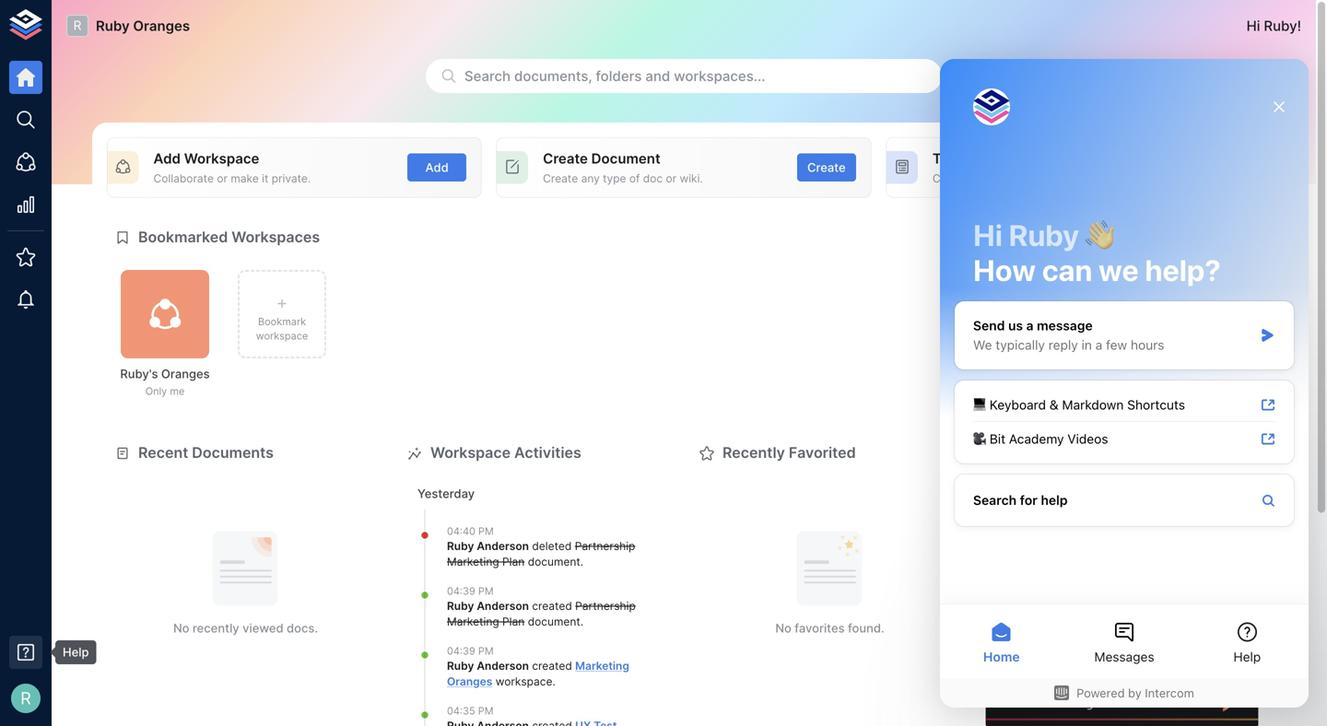 Task type: locate. For each thing, give the bounding box(es) containing it.
2 document from the top
[[528, 615, 581, 629]]

r inside button
[[20, 689, 31, 709]]

recently
[[723, 444, 786, 462]]

2 04:39 pm from the top
[[447, 646, 494, 658]]

1 vertical spatial oranges
[[161, 367, 210, 381]]

and
[[646, 68, 671, 84], [1005, 172, 1024, 185]]

oranges
[[133, 18, 190, 34], [161, 367, 210, 381], [447, 675, 493, 689]]

or left make
[[217, 172, 228, 185]]

r
[[73, 18, 81, 33], [20, 689, 31, 709]]

document for deleted
[[528, 555, 581, 569]]

make
[[231, 172, 259, 185]]

2 document . from the top
[[525, 615, 584, 629]]

document up marketing oranges link
[[528, 615, 581, 629]]

anderson down ruby anderson deleted
[[477, 600, 529, 613]]

documents left 'used'
[[1007, 321, 1066, 334]]

add inside add workspace collaborate or make it private.
[[154, 150, 181, 167]]

1 vertical spatial partnership marketing plan
[[447, 600, 636, 629]]

workspace
[[256, 330, 308, 342], [496, 675, 553, 689]]

1 ruby anderson created from the top
[[447, 600, 576, 613]]

1 vertical spatial .
[[581, 615, 584, 629]]

1 vertical spatial 04:39
[[447, 646, 476, 658]]

1 horizontal spatial add
[[426, 160, 449, 175]]

04:35 pm
[[447, 706, 494, 718]]

1 vertical spatial documents
[[192, 444, 274, 462]]

2 vertical spatial anderson
[[477, 660, 529, 673]]

help tooltip
[[42, 641, 96, 665]]

plan.
[[1180, 252, 1229, 272]]

search documents, folders and workspaces... button
[[426, 59, 942, 93]]

1 horizontal spatial workspace
[[431, 444, 511, 462]]

partnership marketing plan up marketing oranges link
[[447, 600, 636, 629]]

1 partnership marketing plan from the top
[[447, 540, 636, 569]]

04:39 pm down "04:40 pm"
[[447, 586, 494, 598]]

search documents, folders and workspaces...
[[465, 68, 766, 84]]

1 no from the left
[[173, 621, 189, 636]]

1 horizontal spatial workspace
[[496, 675, 553, 689]]

used
[[1069, 321, 1097, 334]]

2 vertical spatial marketing
[[576, 660, 630, 673]]

0 horizontal spatial workspace
[[184, 150, 259, 167]]

1 vertical spatial ruby anderson created
[[447, 660, 576, 673]]

0 vertical spatial partnership marketing plan
[[447, 540, 636, 569]]

dialog
[[941, 59, 1309, 708]]

more?
[[1198, 349, 1234, 364]]

pm
[[479, 526, 494, 538], [478, 586, 494, 598], [478, 646, 494, 658], [478, 706, 494, 718]]

document . down deleted
[[525, 555, 584, 569]]

document for created
[[528, 615, 581, 629]]

ruby anderson created down ruby anderson deleted
[[447, 600, 576, 613]]

04:39
[[447, 586, 476, 598], [447, 646, 476, 658]]

0 vertical spatial 04:39
[[447, 586, 476, 598]]

1 vertical spatial partnership
[[576, 600, 636, 613]]

partnership for created
[[576, 600, 636, 613]]

04:39 up 04:35
[[447, 646, 476, 658]]

04:39 for document
[[447, 586, 476, 598]]

faster
[[971, 172, 1002, 185]]

anderson down "04:40 pm"
[[477, 540, 529, 553]]

2 vertical spatial help image
[[984, 659, 1261, 727]]

add inside button
[[426, 160, 449, 175]]

1 horizontal spatial docs.
[[1194, 280, 1227, 296]]

bookmarked
[[138, 228, 228, 246]]

1 help image from the top
[[984, 472, 1261, 545]]

0 vertical spatial and
[[646, 68, 671, 84]]

unlock
[[1091, 280, 1131, 296]]

1 vertical spatial marketing
[[447, 615, 499, 629]]

1 vertical spatial workspace
[[431, 444, 511, 462]]

0 horizontal spatial upgrade
[[1018, 280, 1071, 296]]

04:35
[[447, 706, 475, 718]]

2 vertical spatial oranges
[[447, 675, 493, 689]]

1 vertical spatial document
[[528, 615, 581, 629]]

0 vertical spatial help image
[[984, 472, 1261, 545]]

1 horizontal spatial or
[[666, 172, 677, 185]]

1 horizontal spatial no
[[776, 621, 792, 636]]

2 pm from the top
[[478, 586, 494, 598]]

and right "folders"
[[646, 68, 671, 84]]

docs. down plan.
[[1194, 280, 1227, 296]]

2 created from the top
[[532, 660, 572, 673]]

pm right 04:35
[[478, 706, 494, 718]]

favorites
[[795, 621, 845, 636]]

1 vertical spatial plan
[[503, 615, 525, 629]]

workspace up make
[[184, 150, 259, 167]]

pm down ruby anderson deleted
[[478, 586, 494, 598]]

add workspace collaborate or make it private.
[[154, 150, 311, 185]]

0 horizontal spatial add
[[154, 150, 181, 167]]

ruby
[[96, 18, 130, 34], [1265, 18, 1298, 34], [447, 540, 474, 553], [447, 600, 474, 613], [447, 660, 474, 673]]

0 vertical spatial document .
[[525, 555, 584, 569]]

recently
[[193, 621, 239, 636]]

0 horizontal spatial and
[[646, 68, 671, 84]]

1 or from the left
[[217, 172, 228, 185]]

1 vertical spatial workspace
[[496, 675, 553, 689]]

workspace activities
[[431, 444, 582, 462]]

1 vertical spatial docs.
[[287, 621, 318, 636]]

marketing for ruby anderson created
[[447, 615, 499, 629]]

0 vertical spatial documents
[[1007, 321, 1066, 334]]

bookmarked workspaces
[[138, 228, 320, 246]]

0 vertical spatial oranges
[[133, 18, 190, 34]]

ruby anderson created
[[447, 600, 576, 613], [447, 660, 576, 673]]

viewed
[[243, 621, 284, 636]]

1 vertical spatial created
[[532, 660, 572, 673]]

favorited
[[789, 444, 856, 462]]

marketing
[[447, 555, 499, 569], [447, 615, 499, 629], [576, 660, 630, 673]]

partnership
[[575, 540, 636, 553], [576, 600, 636, 613]]

2 partnership marketing plan from the top
[[447, 600, 636, 629]]

0 vertical spatial partnership
[[575, 540, 636, 553]]

0 horizontal spatial documents
[[192, 444, 274, 462]]

partnership for deleted
[[575, 540, 636, 553]]

workspace
[[184, 150, 259, 167], [431, 444, 511, 462]]

and down gallery
[[1005, 172, 1024, 185]]

1 horizontal spatial upgrade
[[1096, 394, 1149, 410]]

upgrade down you
[[1018, 280, 1071, 296]]

no left the favorites
[[776, 621, 792, 636]]

document
[[528, 555, 581, 569], [528, 615, 581, 629]]

1 horizontal spatial and
[[1005, 172, 1024, 185]]

recent documents
[[138, 444, 274, 462]]

ruby oranges
[[96, 18, 190, 34]]

wiki.
[[680, 172, 703, 185]]

or inside create document create any type of doc or wiki.
[[666, 172, 677, 185]]

0 vertical spatial 04:39 pm
[[447, 586, 494, 598]]

plan for deleted
[[503, 555, 525, 569]]

04:39 pm up 04:35 pm
[[447, 646, 494, 658]]

no left recently
[[173, 621, 189, 636]]

0 vertical spatial marketing
[[447, 555, 499, 569]]

0 horizontal spatial no
[[173, 621, 189, 636]]

0 vertical spatial created
[[532, 600, 572, 613]]

partnership marketing plan down "04:40 pm"
[[447, 540, 636, 569]]

0 vertical spatial workspace
[[184, 150, 259, 167]]

add for add
[[426, 160, 449, 175]]

0 vertical spatial upgrade
[[1018, 280, 1071, 296]]

1 vertical spatial upgrade
[[1096, 394, 1149, 410]]

plan down ruby anderson deleted
[[503, 555, 525, 569]]

2 plan from the top
[[503, 615, 525, 629]]

docs. right the viewed
[[287, 621, 318, 636]]

2 or from the left
[[666, 172, 677, 185]]

0 horizontal spatial r
[[20, 689, 31, 709]]

plan up marketing oranges link
[[503, 615, 525, 629]]

0 vertical spatial anderson
[[477, 540, 529, 553]]

1 04:39 pm from the top
[[447, 586, 494, 598]]

0 horizontal spatial or
[[217, 172, 228, 185]]

2 04:39 from the top
[[447, 646, 476, 658]]

2 ruby anderson created from the top
[[447, 660, 576, 673]]

created up workspace .
[[532, 660, 572, 673]]

recently favorited
[[723, 444, 856, 462]]

upgrade inside button
[[1096, 394, 1149, 410]]

04:39 pm
[[447, 586, 494, 598], [447, 646, 494, 658]]

and inside template gallery create faster and get inspired.
[[1005, 172, 1024, 185]]

document .
[[525, 555, 584, 569], [525, 615, 584, 629]]

1 vertical spatial anderson
[[477, 600, 529, 613]]

document . up marketing oranges link
[[525, 615, 584, 629]]

template gallery create faster and get inspired.
[[933, 150, 1092, 185]]

4 pm from the top
[[478, 706, 494, 718]]

no
[[173, 621, 189, 636], [776, 621, 792, 636]]

1 created from the top
[[532, 600, 572, 613]]

no for recent
[[173, 621, 189, 636]]

1 horizontal spatial documents
[[1007, 321, 1066, 334]]

oranges inside ruby's oranges only me
[[161, 367, 210, 381]]

marketing inside the marketing oranges
[[576, 660, 630, 673]]

workspace up 'yesterday'
[[431, 444, 511, 462]]

on
[[1080, 252, 1100, 272]]

ruby anderson created up workspace .
[[447, 660, 576, 673]]

me
[[170, 386, 185, 398]]

documents used
[[1007, 321, 1097, 334]]

pm up workspace .
[[478, 646, 494, 658]]

created for workspace
[[532, 660, 572, 673]]

add for add workspace collaborate or make it private.
[[154, 150, 181, 167]]

1 document from the top
[[528, 555, 581, 569]]

0 vertical spatial r
[[73, 18, 81, 33]]

or right doc
[[666, 172, 677, 185]]

04:39 down 04:40
[[447, 586, 476, 598]]

open
[[1201, 160, 1232, 175]]

1 vertical spatial and
[[1005, 172, 1024, 185]]

recent
[[138, 444, 188, 462]]

or
[[217, 172, 228, 185], [666, 172, 677, 185]]

0 vertical spatial workspace
[[256, 330, 308, 342]]

1 document . from the top
[[525, 555, 584, 569]]

search
[[465, 68, 511, 84]]

template
[[933, 150, 995, 167]]

upgrade inside you are on the free plan. upgrade to unlock unlimited docs.
[[1018, 280, 1071, 296]]

workspaces
[[232, 228, 320, 246]]

0 vertical spatial document
[[528, 555, 581, 569]]

0 vertical spatial docs.
[[1194, 280, 1227, 296]]

activities
[[515, 444, 582, 462]]

gallery
[[999, 150, 1046, 167]]

0 horizontal spatial workspace
[[256, 330, 308, 342]]

1 vertical spatial document .
[[525, 615, 584, 629]]

unlock more? button
[[1145, 343, 1238, 371]]

help image
[[984, 472, 1261, 545], [984, 565, 1261, 638], [984, 659, 1261, 727]]

workspace .
[[493, 675, 556, 689]]

create
[[543, 150, 588, 167], [808, 160, 846, 175], [543, 172, 578, 185], [933, 172, 968, 185]]

1 plan from the top
[[503, 555, 525, 569]]

docs.
[[1194, 280, 1227, 296], [287, 621, 318, 636]]

upgrade button
[[1081, 386, 1164, 419]]

documents right recent
[[192, 444, 274, 462]]

pm right 04:40
[[479, 526, 494, 538]]

anderson up workspace .
[[477, 660, 529, 673]]

0 horizontal spatial docs.
[[287, 621, 318, 636]]

anderson
[[477, 540, 529, 553], [477, 600, 529, 613], [477, 660, 529, 673]]

2 no from the left
[[776, 621, 792, 636]]

04:39 pm for workspace .
[[447, 646, 494, 658]]

1 vertical spatial r
[[20, 689, 31, 709]]

oranges inside the marketing oranges
[[447, 675, 493, 689]]

workspace inside add workspace collaborate or make it private.
[[184, 150, 259, 167]]

.
[[581, 555, 584, 569], [581, 615, 584, 629], [553, 675, 556, 689]]

document down deleted
[[528, 555, 581, 569]]

create document create any type of doc or wiki.
[[543, 150, 703, 185]]

documents,
[[515, 68, 592, 84]]

0 vertical spatial plan
[[503, 555, 525, 569]]

1 vertical spatial 04:39 pm
[[447, 646, 494, 658]]

1 horizontal spatial r
[[73, 18, 81, 33]]

created
[[532, 600, 572, 613], [532, 660, 572, 673]]

upgrade
[[1018, 280, 1071, 296], [1096, 394, 1149, 410]]

3 help image from the top
[[984, 659, 1261, 727]]

1 vertical spatial help image
[[984, 565, 1261, 638]]

upgrade down unlock more? button
[[1096, 394, 1149, 410]]

and inside button
[[646, 68, 671, 84]]

plan
[[503, 555, 525, 569], [503, 615, 525, 629]]

created down deleted
[[532, 600, 572, 613]]

0 vertical spatial ruby anderson created
[[447, 600, 576, 613]]

1 04:39 from the top
[[447, 586, 476, 598]]



Task type: vqa. For each thing, say whether or not it's contained in the screenshot.


Task type: describe. For each thing, give the bounding box(es) containing it.
workspace inside button
[[256, 330, 308, 342]]

bookmark workspace
[[256, 316, 308, 342]]

to
[[1075, 280, 1087, 296]]

of
[[630, 172, 640, 185]]

add button
[[408, 153, 467, 182]]

you are on the free plan. upgrade to unlock unlimited docs.
[[1016, 252, 1229, 296]]

0 vertical spatial .
[[581, 555, 584, 569]]

private.
[[272, 172, 311, 185]]

found.
[[848, 621, 885, 636]]

help
[[63, 645, 89, 660]]

!
[[1298, 18, 1302, 34]]

marketing for ruby anderson deleted
[[447, 555, 499, 569]]

doc
[[643, 172, 663, 185]]

yesterday
[[418, 487, 475, 501]]

04:39 for workspace
[[447, 646, 476, 658]]

create inside button
[[808, 160, 846, 175]]

collaborate
[[154, 172, 214, 185]]

workspaces...
[[674, 68, 766, 84]]

marketing oranges
[[447, 660, 630, 689]]

document . for created
[[525, 615, 584, 629]]

r button
[[6, 679, 46, 719]]

1 pm from the top
[[479, 526, 494, 538]]

oranges for ruby's oranges only me
[[161, 367, 210, 381]]

get
[[1027, 172, 1045, 185]]

hi
[[1247, 18, 1261, 34]]

deleted
[[532, 540, 572, 553]]

folders
[[596, 68, 642, 84]]

it
[[262, 172, 269, 185]]

04:40 pm
[[447, 526, 494, 538]]

ruby's
[[120, 367, 158, 381]]

inspired.
[[1048, 172, 1092, 185]]

bookmark workspace button
[[238, 270, 326, 359]]

2 anderson from the top
[[477, 600, 529, 613]]

any
[[581, 172, 600, 185]]

unlock more?
[[1155, 349, 1234, 364]]

free
[[1135, 252, 1176, 272]]

partnership marketing plan for deleted
[[447, 540, 636, 569]]

ruby anderson created for document
[[447, 600, 576, 613]]

are
[[1050, 252, 1076, 272]]

3 pm from the top
[[478, 646, 494, 658]]

you
[[1016, 252, 1046, 272]]

no for recently
[[776, 621, 792, 636]]

the
[[1104, 252, 1131, 272]]

plan for created
[[503, 615, 525, 629]]

3 anderson from the top
[[477, 660, 529, 673]]

bookmark
[[258, 316, 306, 328]]

hi ruby !
[[1247, 18, 1302, 34]]

unlimited
[[1134, 280, 1190, 296]]

document
[[592, 150, 661, 167]]

unlock
[[1155, 349, 1195, 364]]

partnership marketing plan for created
[[447, 600, 636, 629]]

ruby anderson deleted
[[447, 540, 575, 553]]

04:40
[[447, 526, 476, 538]]

marketing oranges link
[[447, 660, 630, 689]]

created for document
[[532, 600, 572, 613]]

2 help image from the top
[[984, 565, 1261, 638]]

oranges for ruby oranges
[[133, 18, 190, 34]]

1 anderson from the top
[[477, 540, 529, 553]]

no favorites found.
[[776, 621, 885, 636]]

docs. inside you are on the free plan. upgrade to unlock unlimited docs.
[[1194, 280, 1227, 296]]

create button
[[797, 153, 856, 182]]

only
[[145, 386, 167, 398]]

create inside template gallery create faster and get inspired.
[[933, 172, 968, 185]]

ruby's oranges only me
[[120, 367, 210, 398]]

type
[[603, 172, 627, 185]]

or inside add workspace collaborate or make it private.
[[217, 172, 228, 185]]

no recently viewed docs.
[[173, 621, 318, 636]]

open button
[[1187, 153, 1246, 182]]

document . for deleted
[[525, 555, 584, 569]]

2 vertical spatial .
[[553, 675, 556, 689]]

oranges for marketing oranges
[[447, 675, 493, 689]]

04:39 pm for document .
[[447, 586, 494, 598]]

ruby anderson created for workspace
[[447, 660, 576, 673]]



